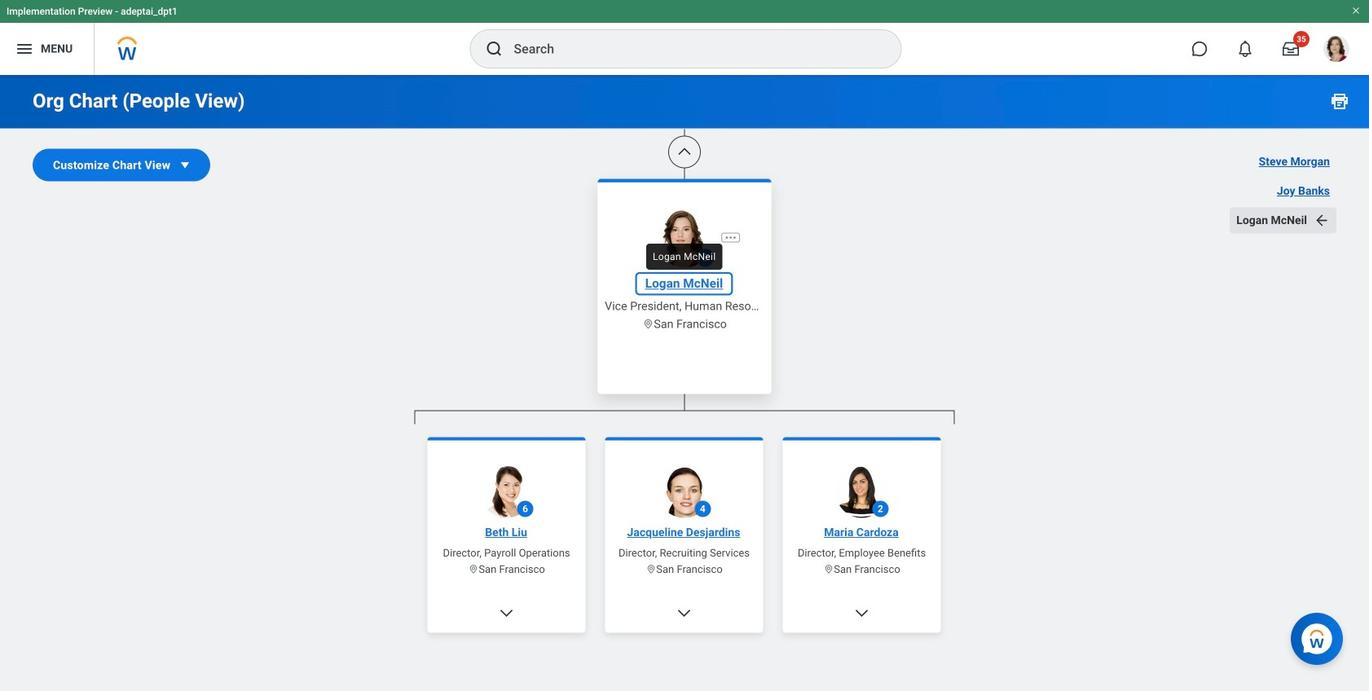 Task type: vqa. For each thing, say whether or not it's contained in the screenshot.
Navigation Pane REGION
no



Task type: locate. For each thing, give the bounding box(es) containing it.
print org chart image
[[1330, 91, 1350, 111]]

location image for chevron down image
[[646, 564, 657, 575]]

0 horizontal spatial chevron down image
[[499, 605, 515, 621]]

close environment banner image
[[1351, 6, 1361, 15]]

2 chevron down image from the left
[[854, 605, 870, 621]]

justify image
[[15, 39, 34, 59]]

Search Workday  search field
[[514, 31, 868, 67]]

profile logan mcneil image
[[1324, 36, 1350, 65]]

main content
[[0, 0, 1369, 691]]

tooltip
[[641, 239, 727, 275]]

1 horizontal spatial chevron down image
[[854, 605, 870, 621]]

location image
[[642, 318, 654, 330], [468, 564, 479, 575], [646, 564, 657, 575]]

arrow left image
[[1314, 212, 1330, 229]]

location image for second chevron down icon from right
[[468, 564, 479, 575]]

related actions image
[[724, 231, 737, 244]]

chevron down image
[[676, 605, 693, 621]]

search image
[[484, 39, 504, 59]]

banner
[[0, 0, 1369, 75]]

chevron down image
[[499, 605, 515, 621], [854, 605, 870, 621]]



Task type: describe. For each thing, give the bounding box(es) containing it.
logan mcneil, logan mcneil, 3 direct reports element
[[415, 424, 954, 691]]

chevron up image
[[676, 144, 693, 160]]

location image
[[824, 564, 834, 575]]

inbox large image
[[1283, 41, 1299, 57]]

caret down image
[[177, 157, 193, 173]]

notifications large image
[[1237, 41, 1253, 57]]

1 chevron down image from the left
[[499, 605, 515, 621]]



